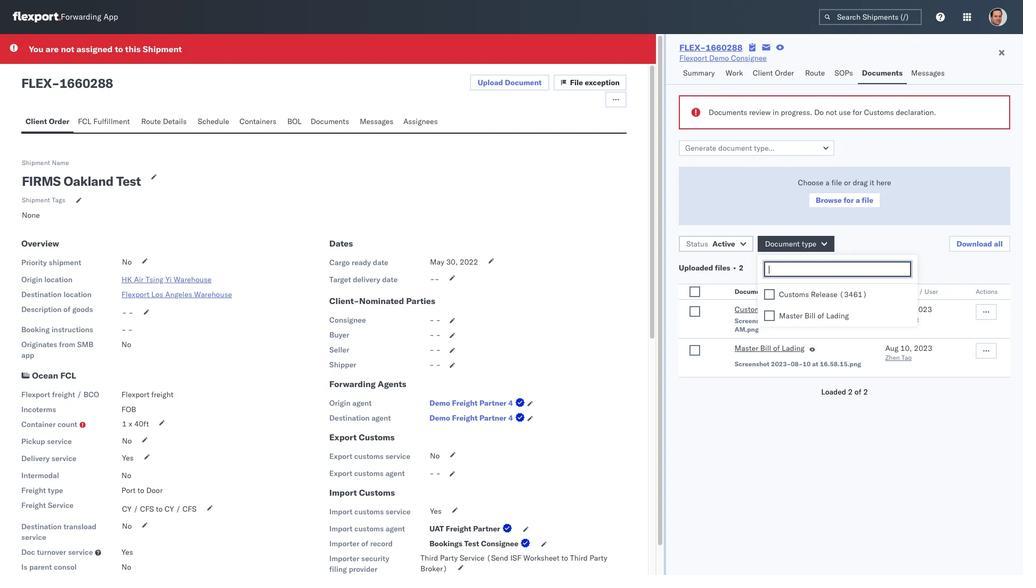 Task type: locate. For each thing, give the bounding box(es) containing it.
doc turnover service
[[21, 548, 93, 558]]

for
[[853, 108, 862, 117], [844, 196, 854, 205]]

2023- down 'master bill of lading' link
[[771, 360, 791, 368]]

document
[[505, 78, 542, 87], [765, 239, 800, 249], [735, 288, 767, 296]]

customs for import customs service
[[355, 507, 384, 517]]

date right ready in the top of the page
[[373, 258, 388, 268]]

1 horizontal spatial route
[[805, 68, 825, 78]]

third up broker)
[[421, 554, 438, 563]]

0 vertical spatial at
[[813, 317, 819, 325]]

route details
[[141, 117, 187, 126]]

flexport los angeles warehouse link
[[122, 290, 232, 300]]

0 vertical spatial 4
[[509, 399, 513, 408]]

port
[[122, 486, 136, 496]]

fcl left the fulfillment in the left top of the page
[[78, 117, 92, 126]]

client order down the flex
[[26, 117, 69, 126]]

bill right 09-
[[805, 311, 816, 321]]

2 import from the top
[[329, 507, 353, 517]]

0 vertical spatial customs release (3461)
[[779, 290, 868, 299]]

0 vertical spatial date
[[373, 258, 388, 268]]

shipment right this
[[143, 44, 182, 54]]

1 party from the left
[[440, 554, 458, 563]]

customs up the importer of record
[[355, 525, 384, 534]]

1 vertical spatial customs release (3461)
[[735, 305, 823, 315]]

2 cfs from the left
[[183, 505, 197, 514]]

1660288 up flexport demo consignee at the right top of page
[[706, 42, 743, 53]]

sops
[[835, 68, 853, 78]]

4
[[509, 399, 513, 408], [509, 414, 513, 423]]

document type / filename button
[[733, 286, 864, 296]]

2023 inside aug 10, 2023 zhen tao
[[914, 344, 933, 353]]

a right choose
[[826, 178, 830, 188]]

/ inside button
[[784, 288, 788, 296]]

destination up description at the bottom left of the page
[[21, 290, 62, 300]]

Generate document type... text field
[[679, 140, 835, 156]]

0 vertical spatial 2023
[[914, 305, 933, 315]]

1 at from the top
[[813, 317, 819, 325]]

0 vertical spatial lading
[[827, 311, 849, 321]]

1 horizontal spatial party
[[590, 554, 608, 563]]

of inside list box
[[818, 311, 825, 321]]

1660288 down assigned
[[59, 75, 113, 91]]

2 third from the left
[[570, 554, 588, 563]]

2 vertical spatial shipment
[[22, 196, 50, 204]]

seller
[[329, 345, 349, 355]]

flexport for flexport freight
[[122, 390, 149, 400]]

service for destination transload service
[[21, 533, 46, 543]]

1 horizontal spatial freight
[[151, 390, 173, 400]]

ocean fcl
[[32, 370, 76, 381]]

10,
[[901, 344, 912, 353]]

1 vertical spatial 4
[[509, 414, 513, 423]]

to right port
[[138, 486, 144, 496]]

consignee up work in the top right of the page
[[731, 53, 767, 63]]

file inside button
[[862, 196, 874, 205]]

2 horizontal spatial consignee
[[731, 53, 767, 63]]

or
[[844, 178, 851, 188]]

3 import from the top
[[329, 525, 353, 534]]

import down "import customs"
[[329, 507, 353, 517]]

lading up the 08-
[[782, 344, 805, 353]]

warehouse right angeles
[[194, 290, 232, 300]]

shipment for none
[[22, 196, 50, 204]]

location up goods
[[64, 290, 92, 300]]

1 horizontal spatial messages
[[912, 68, 945, 78]]

file exception
[[570, 78, 620, 87]]

export up "import customs"
[[329, 469, 352, 479]]

client order button
[[749, 63, 801, 84], [21, 112, 74, 133]]

0 horizontal spatial third
[[421, 554, 438, 563]]

route details button
[[137, 112, 194, 133]]

assigned
[[76, 44, 113, 54]]

1 vertical spatial document
[[765, 239, 800, 249]]

0 vertical spatial 1660288
[[706, 42, 743, 53]]

document type
[[765, 239, 817, 249]]

freight type
[[21, 486, 63, 496]]

1 horizontal spatial third
[[570, 554, 588, 563]]

0 vertical spatial demo freight partner 4
[[430, 399, 513, 408]]

0 vertical spatial import
[[329, 488, 357, 498]]

file left or in the top of the page
[[832, 178, 842, 188]]

0 horizontal spatial consignee
[[329, 316, 366, 325]]

consignee up buyer
[[329, 316, 366, 325]]

1 horizontal spatial lading
[[827, 311, 849, 321]]

target
[[329, 275, 351, 285]]

location for origin location
[[44, 275, 72, 285]]

1 vertical spatial client
[[26, 117, 47, 126]]

release up 9.11.30
[[811, 290, 838, 299]]

2 export from the top
[[329, 452, 352, 462]]

customs up customs release (3461) link
[[779, 290, 809, 299]]

customs for export customs service
[[354, 452, 384, 462]]

document for document type
[[765, 239, 800, 249]]

1 demo freight partner 4 link from the top
[[430, 398, 527, 409]]

service up consol
[[68, 548, 93, 558]]

2023 up teste
[[914, 305, 933, 315]]

sops button
[[831, 63, 858, 84]]

1 vertical spatial forwarding
[[329, 379, 376, 390]]

partner for destination agent
[[480, 414, 507, 423]]

master bill of lading down am.png
[[735, 344, 805, 353]]

importer up importer security filing provider in the bottom left of the page
[[329, 539, 360, 549]]

documents button
[[858, 63, 907, 84], [306, 112, 356, 133]]

0 horizontal spatial test
[[116, 173, 141, 189]]

customs release (3461) inside list box
[[779, 290, 868, 299]]

1 demo freight partner 4 from the top
[[430, 399, 513, 408]]

1 horizontal spatial type
[[802, 239, 817, 249]]

- - for shipper
[[430, 360, 441, 370]]

screenshot for aug
[[735, 360, 770, 368]]

1 export from the top
[[329, 432, 357, 443]]

1 importer from the top
[[329, 539, 360, 549]]

type down browse
[[802, 239, 817, 249]]

0 horizontal spatial bill
[[761, 344, 772, 353]]

0 vertical spatial demo freight partner 4 link
[[430, 398, 527, 409]]

destination down origin agent on the bottom of the page
[[329, 414, 370, 423]]

None text field
[[768, 265, 910, 275]]

import down export customs agent
[[329, 488, 357, 498]]

bill inside list box
[[805, 311, 816, 321]]

service for import customs service
[[386, 507, 411, 517]]

customs up export customs agent
[[354, 452, 384, 462]]

1 vertical spatial file
[[862, 196, 874, 205]]

16.58.15.png
[[820, 360, 861, 368]]

container
[[21, 420, 56, 430]]

service down bookings test consignee on the bottom of page
[[460, 554, 485, 563]]

hk air tsing yi warehouse
[[122, 275, 212, 285]]

documents button right "sops"
[[858, 63, 907, 84]]

customs up import customs service
[[359, 488, 395, 498]]

destination transload service
[[21, 522, 96, 543]]

oakland
[[64, 173, 113, 189]]

documents for top documents button
[[862, 68, 903, 78]]

am.png
[[735, 326, 759, 334]]

document for document type / filename
[[735, 288, 767, 296]]

1 2023- from the top
[[771, 317, 791, 325]]

1 vertical spatial client order
[[26, 117, 69, 126]]

2023- for aug
[[771, 360, 791, 368]]

2023 inside sep 14, 2023 vasco teste
[[914, 305, 933, 315]]

a
[[826, 178, 830, 188], [856, 196, 860, 205]]

0 horizontal spatial forwarding
[[61, 12, 101, 22]]

1 vertical spatial 1660288
[[59, 75, 113, 91]]

test
[[116, 173, 141, 189], [464, 539, 479, 549]]

flexport down air
[[122, 290, 149, 300]]

party
[[440, 554, 458, 563], [590, 554, 608, 563]]

route inside button
[[141, 117, 161, 126]]

1 vertical spatial screenshot
[[735, 360, 770, 368]]

2 2023- from the top
[[771, 360, 791, 368]]

service down pickup service
[[52, 454, 76, 464]]

flex
[[21, 75, 52, 91]]

2 at from the top
[[813, 360, 819, 368]]

client right the work button
[[753, 68, 773, 78]]

shipper
[[329, 360, 356, 370]]

at right 13
[[813, 317, 819, 325]]

master down am.png
[[735, 344, 759, 353]]

destination for destination transload service
[[21, 522, 62, 532]]

fcl up flexport freight / bco
[[60, 370, 76, 381]]

1 horizontal spatial test
[[464, 539, 479, 549]]

(3461) up 9.11.30
[[840, 290, 868, 299]]

0 vertical spatial release
[[811, 290, 838, 299]]

0 vertical spatial screenshot
[[735, 317, 770, 325]]

consignee up (send
[[481, 539, 519, 549]]

freight
[[452, 399, 478, 408], [452, 414, 478, 423], [21, 486, 46, 496], [21, 501, 46, 511], [446, 525, 471, 534]]

0 vertical spatial origin
[[21, 275, 42, 285]]

0 vertical spatial messages
[[912, 68, 945, 78]]

(3461)
[[840, 290, 868, 299], [795, 305, 823, 315]]

use
[[839, 108, 851, 117]]

test down uat freight partner
[[464, 539, 479, 549]]

documents for documents review in progress. do not use for customs declaration.
[[709, 108, 748, 117]]

it
[[870, 178, 875, 188]]

lading right 13
[[827, 311, 849, 321]]

type
[[768, 288, 783, 296]]

documents right sops button
[[862, 68, 903, 78]]

None checkbox
[[764, 289, 775, 300], [690, 345, 700, 356], [764, 289, 775, 300], [690, 345, 700, 356]]

Search Shipments (/) text field
[[819, 9, 922, 25]]

location for destination location
[[64, 290, 92, 300]]

0 horizontal spatial a
[[826, 178, 830, 188]]

consol
[[54, 563, 77, 572]]

for inside button
[[844, 196, 854, 205]]

of down the screenshot 2023-09-13 at 9.11.30 am.png
[[774, 344, 780, 353]]

flexport
[[680, 53, 708, 63], [122, 290, 149, 300], [21, 390, 50, 400], [122, 390, 149, 400]]

/
[[784, 288, 788, 296], [919, 288, 923, 296], [77, 390, 82, 400], [133, 505, 138, 514], [176, 505, 181, 514]]

40ft
[[134, 420, 149, 429]]

0 vertical spatial (3461)
[[840, 290, 868, 299]]

importer for importer security filing provider
[[329, 554, 360, 564]]

0 vertical spatial messages button
[[907, 63, 951, 84]]

at inside the screenshot 2023-09-13 at 9.11.30 am.png
[[813, 317, 819, 325]]

1 vertical spatial demo freight partner 4
[[430, 414, 513, 423]]

of right loaded
[[855, 388, 862, 397]]

0 horizontal spatial documents
[[311, 117, 349, 126]]

type
[[802, 239, 817, 249], [48, 486, 63, 496]]

import for import customs service
[[329, 507, 353, 517]]

2 demo freight partner 4 from the top
[[430, 414, 513, 423]]

export down destination agent
[[329, 432, 357, 443]]

route inside button
[[805, 68, 825, 78]]

1 horizontal spatial not
[[826, 108, 837, 117]]

worksheet
[[524, 554, 560, 563]]

0 horizontal spatial order
[[49, 117, 69, 126]]

origin location
[[21, 275, 72, 285]]

1 horizontal spatial client order
[[753, 68, 794, 78]]

route
[[805, 68, 825, 78], [141, 117, 161, 126]]

0 horizontal spatial freight
[[52, 390, 75, 400]]

0 vertical spatial forwarding
[[61, 12, 101, 22]]

file
[[570, 78, 583, 87]]

client down the flex
[[26, 117, 47, 126]]

lading inside list box
[[827, 311, 849, 321]]

yes for import customs service
[[430, 507, 442, 517]]

0 vertical spatial demo
[[710, 53, 729, 63]]

1 horizontal spatial documents
[[709, 108, 748, 117]]

1 horizontal spatial client order button
[[749, 63, 801, 84]]

test right oakland
[[116, 173, 141, 189]]

0 vertical spatial for
[[853, 108, 862, 117]]

1 horizontal spatial order
[[775, 68, 794, 78]]

2 4 from the top
[[509, 414, 513, 423]]

service inside third party service (send isf worksheet to third party broker)
[[460, 554, 485, 563]]

1 horizontal spatial service
[[460, 554, 485, 563]]

1 horizontal spatial origin
[[329, 399, 351, 408]]

location up 'destination location'
[[44, 275, 72, 285]]

0 vertical spatial route
[[805, 68, 825, 78]]

screenshot inside the screenshot 2023-09-13 at 9.11.30 am.png
[[735, 317, 770, 325]]

0 horizontal spatial type
[[48, 486, 63, 496]]

None checkbox
[[690, 287, 700, 297], [690, 307, 700, 317], [764, 311, 775, 321], [690, 287, 700, 297], [690, 307, 700, 317], [764, 311, 775, 321]]

1 vertical spatial consignee
[[329, 316, 366, 325]]

customs release (3461) up 9.11.30
[[779, 290, 868, 299]]

1 horizontal spatial file
[[862, 196, 874, 205]]

browse for a file button
[[809, 192, 881, 208]]

messages up declaration.
[[912, 68, 945, 78]]

1 third from the left
[[421, 554, 438, 563]]

doc
[[21, 548, 35, 558]]

1 vertical spatial importer
[[329, 554, 360, 564]]

fcl fulfillment button
[[74, 112, 137, 133]]

warehouse
[[174, 275, 212, 285], [194, 290, 232, 300]]

order left route button
[[775, 68, 794, 78]]

freight for flexport freight / bco
[[52, 390, 75, 400]]

document left the type
[[735, 288, 767, 296]]

1 horizontal spatial client
[[753, 68, 773, 78]]

0 vertical spatial document
[[505, 78, 542, 87]]

origin down priority
[[21, 275, 42, 285]]

0 vertical spatial export
[[329, 432, 357, 443]]

shipment up none at the left top of page
[[22, 196, 50, 204]]

tags
[[52, 196, 65, 204]]

2 freight from the left
[[151, 390, 173, 400]]

demo freight partner 4 for origin agent
[[430, 399, 513, 408]]

messages button up declaration.
[[907, 63, 951, 84]]

for right use
[[853, 108, 862, 117]]

flexport for flexport demo consignee
[[680, 53, 708, 63]]

1 horizontal spatial release
[[811, 290, 838, 299]]

flexport up incoterms
[[21, 390, 50, 400]]

bill down the screenshot 2023-09-13 at 9.11.30 am.png
[[761, 344, 772, 353]]

order down "flex - 1660288"
[[49, 117, 69, 126]]

agent up record
[[386, 525, 405, 534]]

0 vertical spatial bill
[[805, 311, 816, 321]]

demo freight partner 4 link for destination agent
[[430, 413, 527, 424]]

service inside destination transload service
[[21, 533, 46, 543]]

10
[[803, 360, 811, 368]]

1 vertical spatial (3461)
[[795, 305, 823, 315]]

delivery
[[21, 454, 50, 464]]

import up the importer of record
[[329, 525, 353, 534]]

1 vertical spatial shipment
[[22, 159, 50, 167]]

messages left assignees
[[360, 117, 394, 126]]

of right 13
[[818, 311, 825, 321]]

0 horizontal spatial party
[[440, 554, 458, 563]]

1 horizontal spatial forwarding
[[329, 379, 376, 390]]

demo freight partner 4 link for origin agent
[[430, 398, 527, 409]]

bookings test consignee
[[430, 539, 519, 549]]

document right upload
[[505, 78, 542, 87]]

2 screenshot from the top
[[735, 360, 770, 368]]

air
[[134, 275, 144, 285]]

1 screenshot from the top
[[735, 317, 770, 325]]

(3461) inside list box
[[840, 290, 868, 299]]

0 vertical spatial file
[[832, 178, 842, 188]]

type inside document type button
[[802, 239, 817, 249]]

third right worksheet
[[570, 554, 588, 563]]

door
[[146, 486, 163, 496]]

description of goods
[[21, 305, 93, 315]]

consignee for flexport demo consignee
[[731, 53, 767, 63]]

destination inside destination transload service
[[21, 522, 62, 532]]

route left "sops"
[[805, 68, 825, 78]]

2022
[[460, 257, 478, 267]]

document inside button
[[505, 78, 542, 87]]

list box containing customs release (3461)
[[758, 284, 918, 327]]

release inside list box
[[811, 290, 838, 299]]

third party service (send isf worksheet to third party broker)
[[421, 554, 608, 574]]

1 vertical spatial a
[[856, 196, 860, 205]]

service up doc
[[21, 533, 46, 543]]

1 vertical spatial at
[[813, 360, 819, 368]]

a inside button
[[856, 196, 860, 205]]

origin up destination agent
[[329, 399, 351, 408]]

list box
[[758, 284, 918, 327]]

0 vertical spatial test
[[116, 173, 141, 189]]

freight
[[52, 390, 75, 400], [151, 390, 173, 400]]

1 horizontal spatial cfs
[[183, 505, 197, 514]]

1 freight from the left
[[52, 390, 75, 400]]

0 horizontal spatial release
[[767, 305, 793, 315]]

2023 right 10,
[[914, 344, 933, 353]]

customs release (3461) down document type / filename
[[735, 305, 823, 315]]

to inside third party service (send isf worksheet to third party broker)
[[562, 554, 568, 563]]

- - for consignee
[[430, 316, 441, 325]]

flexport freight / bco
[[21, 390, 99, 400]]

3 export from the top
[[329, 469, 352, 479]]

at for aug 10, 2023
[[813, 360, 819, 368]]

1 4 from the top
[[509, 399, 513, 408]]

at right 10
[[813, 360, 819, 368]]

importer up filing
[[329, 554, 360, 564]]

for down or in the top of the page
[[844, 196, 854, 205]]

0 horizontal spatial route
[[141, 117, 161, 126]]

sep
[[886, 305, 899, 315]]

2 vertical spatial document
[[735, 288, 767, 296]]

messages button left assignees
[[356, 112, 399, 133]]

2 importer from the top
[[329, 554, 360, 564]]

1 import from the top
[[329, 488, 357, 498]]

work
[[726, 68, 743, 78]]

08-
[[791, 360, 803, 368]]

originates from smb app
[[21, 340, 94, 360]]

master bill of lading down filename
[[779, 311, 849, 321]]

type up freight service
[[48, 486, 63, 496]]

documents left review
[[709, 108, 748, 117]]

master left 13
[[779, 311, 803, 321]]

agent up export customs
[[372, 414, 391, 423]]

containers
[[240, 117, 277, 126]]

export for export customs
[[329, 432, 357, 443]]

date for target delivery date
[[382, 275, 398, 285]]

0 vertical spatial consignee
[[731, 53, 767, 63]]

download
[[957, 239, 993, 249]]

2023- inside the screenshot 2023-09-13 at 9.11.30 am.png
[[771, 317, 791, 325]]

forwarding for forwarding agents
[[329, 379, 376, 390]]

file
[[832, 178, 842, 188], [862, 196, 874, 205]]

service up export customs agent
[[386, 452, 410, 462]]

parent
[[29, 563, 52, 572]]

app
[[21, 351, 34, 360]]

not right do
[[826, 108, 837, 117]]

import customs agent
[[329, 525, 405, 534]]

1 vertical spatial route
[[141, 117, 161, 126]]

download all button
[[949, 236, 1011, 252]]

flexport for flexport freight / bco
[[21, 390, 50, 400]]

0 horizontal spatial messages
[[360, 117, 394, 126]]

forwarding up origin agent on the bottom of the page
[[329, 379, 376, 390]]

warehouse up angeles
[[174, 275, 212, 285]]

1 vertical spatial partner
[[480, 414, 507, 423]]

importer inside importer security filing provider
[[329, 554, 360, 564]]

to right worksheet
[[562, 554, 568, 563]]

0 vertical spatial client
[[753, 68, 773, 78]]

demo freight partner 4 for destination agent
[[430, 414, 513, 423]]

client order right the work button
[[753, 68, 794, 78]]

--
[[430, 275, 439, 284]]

0 vertical spatial 2023-
[[771, 317, 791, 325]]

files
[[715, 263, 731, 273]]

destination down freight service
[[21, 522, 62, 532]]

client order button up in
[[749, 63, 801, 84]]

may
[[430, 257, 444, 267]]

2 demo freight partner 4 link from the top
[[430, 413, 527, 424]]

shipment
[[143, 44, 182, 54], [22, 159, 50, 167], [22, 196, 50, 204]]

import for import customs
[[329, 488, 357, 498]]

fcl fulfillment
[[78, 117, 130, 126]]

a down drag at the top right of the page
[[856, 196, 860, 205]]

release down document type / filename
[[767, 305, 793, 315]]

broker)
[[421, 565, 448, 574]]

date
[[373, 258, 388, 268], [382, 275, 398, 285]]

upload document button
[[470, 75, 549, 91]]



Task type: describe. For each thing, give the bounding box(es) containing it.
flexport los angeles warehouse
[[122, 290, 232, 300]]

drag
[[853, 178, 868, 188]]

container count
[[21, 420, 77, 430]]

browse for a file
[[816, 196, 874, 205]]

at for sep 14, 2023
[[813, 317, 819, 325]]

review
[[749, 108, 771, 117]]

you
[[29, 44, 44, 54]]

1 horizontal spatial 1660288
[[706, 42, 743, 53]]

declaration.
[[896, 108, 937, 117]]

export for export customs agent
[[329, 469, 352, 479]]

0 vertical spatial warehouse
[[174, 275, 212, 285]]

master bill of lading inside list box
[[779, 311, 849, 321]]

1 horizontal spatial 2
[[848, 388, 853, 397]]

0 vertical spatial shipment
[[143, 44, 182, 54]]

2023 for aug 10, 2023
[[914, 344, 933, 353]]

tao
[[902, 354, 912, 362]]

1 vertical spatial master
[[735, 344, 759, 353]]

0 vertical spatial a
[[826, 178, 830, 188]]

export customs service
[[329, 452, 410, 462]]

1 vertical spatial order
[[49, 117, 69, 126]]

filename
[[790, 288, 818, 296]]

booking instructions
[[21, 325, 93, 335]]

timestamp / user
[[886, 288, 939, 296]]

2 for ∙
[[739, 263, 744, 273]]

of left goods
[[63, 305, 70, 315]]

1 vertical spatial bill
[[761, 344, 772, 353]]

none
[[22, 211, 40, 220]]

/ inside button
[[919, 288, 923, 296]]

1 vertical spatial test
[[464, 539, 479, 549]]

customs for export customs agent
[[354, 469, 384, 479]]

0 vertical spatial order
[[775, 68, 794, 78]]

timestamp
[[886, 288, 918, 296]]

demo for destination agent
[[430, 414, 450, 423]]

0 vertical spatial service
[[48, 501, 74, 511]]

screenshot 2023-08-10 at 16.58.15.png
[[735, 360, 861, 368]]

los
[[151, 290, 163, 300]]

screenshot for sep
[[735, 317, 770, 325]]

0 vertical spatial documents button
[[858, 63, 907, 84]]

0 vertical spatial not
[[61, 44, 74, 54]]

client-nominated parties
[[329, 296, 435, 307]]

you are not assigned to this shipment
[[29, 44, 182, 54]]

is parent consol
[[21, 563, 77, 572]]

shipment tags
[[22, 196, 65, 204]]

- - for description of goods
[[122, 308, 133, 318]]

1 vertical spatial release
[[767, 305, 793, 315]]

date for cargo ready date
[[373, 258, 388, 268]]

flex-
[[680, 42, 706, 53]]

port to door
[[122, 486, 163, 496]]

forwarding app
[[61, 12, 118, 22]]

1 vertical spatial client order button
[[21, 112, 74, 133]]

flexport for flexport los angeles warehouse
[[122, 290, 149, 300]]

ready
[[352, 258, 371, 268]]

to down door
[[156, 505, 163, 514]]

upload
[[478, 78, 503, 87]]

demo for origin agent
[[430, 399, 450, 408]]

customs up "export customs service"
[[359, 432, 395, 443]]

document type / filename
[[735, 288, 818, 296]]

0 horizontal spatial client order
[[26, 117, 69, 126]]

flexport. image
[[13, 12, 61, 22]]

target delivery date
[[329, 275, 398, 285]]

schedule button
[[194, 112, 235, 133]]

destination for destination agent
[[329, 414, 370, 423]]

demo inside flexport demo consignee link
[[710, 53, 729, 63]]

count
[[58, 420, 77, 430]]

exception
[[585, 78, 620, 87]]

pickup service
[[21, 437, 72, 447]]

- - for export customs agent
[[430, 469, 441, 479]]

1 vertical spatial messages button
[[356, 112, 399, 133]]

shipment
[[49, 258, 81, 268]]

user
[[925, 288, 939, 296]]

agent down "export customs service"
[[386, 469, 405, 479]]

summary button
[[679, 63, 722, 84]]

0 horizontal spatial fcl
[[60, 370, 76, 381]]

flex - 1660288
[[21, 75, 113, 91]]

0 vertical spatial client order
[[753, 68, 794, 78]]

4 for origin agent
[[509, 399, 513, 408]]

bol button
[[283, 112, 306, 133]]

fob
[[122, 405, 136, 415]]

screenshot 2023-09-13 at 9.11.30 am.png
[[735, 317, 844, 334]]

30,
[[446, 257, 458, 267]]

1 cy from the left
[[122, 505, 132, 514]]

consignee for bookings test consignee
[[481, 539, 519, 549]]

firms oakland test
[[22, 173, 141, 189]]

2 vertical spatial yes
[[122, 548, 133, 558]]

2 party from the left
[[590, 554, 608, 563]]

- - for seller
[[430, 345, 441, 355]]

importer for importer of record
[[329, 539, 360, 549]]

2 for of
[[864, 388, 868, 397]]

messages for the bottom "messages" button
[[360, 117, 394, 126]]

origin agent
[[329, 399, 372, 408]]

freight service
[[21, 501, 74, 511]]

forwarding for forwarding app
[[61, 12, 101, 22]]

booking
[[21, 325, 50, 335]]

zhen
[[886, 354, 900, 362]]

1 vertical spatial warehouse
[[194, 290, 232, 300]]

master bill of lading link
[[735, 343, 805, 356]]

transload
[[64, 522, 96, 532]]

origin for origin agent
[[329, 399, 351, 408]]

2023 for sep 14, 2023
[[914, 305, 933, 315]]

firms
[[22, 173, 61, 189]]

documents for documents button to the left
[[311, 117, 349, 126]]

to left this
[[115, 44, 123, 54]]

intermodal
[[21, 471, 59, 481]]

all
[[994, 239, 1003, 249]]

1 horizontal spatial messages button
[[907, 63, 951, 84]]

messages for the right "messages" button
[[912, 68, 945, 78]]

document type button
[[758, 236, 835, 252]]

of down 'import customs agent'
[[361, 539, 368, 549]]

destination for destination location
[[21, 290, 62, 300]]

yes for delivery service
[[122, 454, 134, 463]]

freight for flexport freight
[[151, 390, 173, 400]]

priority
[[21, 258, 47, 268]]

0 horizontal spatial file
[[832, 178, 842, 188]]

1 horizontal spatial master
[[779, 311, 803, 321]]

origin for origin location
[[21, 275, 42, 285]]

uploaded
[[679, 263, 713, 273]]

delivery
[[353, 275, 380, 285]]

app
[[103, 12, 118, 22]]

timestamp / user button
[[884, 286, 955, 296]]

forwarding app link
[[13, 12, 118, 22]]

documents review in progress. do not use for customs declaration.
[[709, 108, 937, 117]]

customs up am.png
[[735, 305, 765, 315]]

is
[[21, 563, 27, 572]]

angeles
[[165, 290, 192, 300]]

turnover
[[37, 548, 66, 558]]

flex-1660288 link
[[680, 42, 743, 53]]

- - for buyer
[[430, 330, 441, 340]]

service for export customs service
[[386, 452, 410, 462]]

1 cfs from the left
[[140, 505, 154, 514]]

1 x 40ft
[[122, 420, 149, 429]]

assignees button
[[399, 112, 444, 133]]

fcl inside button
[[78, 117, 92, 126]]

0 vertical spatial client order button
[[749, 63, 801, 84]]

0 horizontal spatial (3461)
[[795, 305, 823, 315]]

customs right use
[[864, 108, 894, 117]]

(send
[[487, 554, 509, 563]]

shipment for firms oakland test
[[22, 159, 50, 167]]

route for route
[[805, 68, 825, 78]]

2023- for sep
[[771, 317, 791, 325]]

13
[[803, 317, 811, 325]]

progress.
[[781, 108, 813, 117]]

import for import customs agent
[[329, 525, 353, 534]]

customs for import customs agent
[[355, 525, 384, 534]]

this
[[125, 44, 141, 54]]

4 for destination agent
[[509, 414, 513, 423]]

type for freight type
[[48, 486, 63, 496]]

2 cy from the left
[[165, 505, 174, 514]]

0 horizontal spatial client
[[26, 117, 47, 126]]

1 vertical spatial master bill of lading
[[735, 344, 805, 353]]

0 horizontal spatial documents button
[[306, 112, 356, 133]]

are
[[46, 44, 59, 54]]

service down count
[[47, 437, 72, 447]]

pickup
[[21, 437, 45, 447]]

type for document type
[[802, 239, 817, 249]]

route for route details
[[141, 117, 161, 126]]

browse
[[816, 196, 842, 205]]

agent up destination agent
[[352, 399, 372, 408]]

assignees
[[403, 117, 438, 126]]

hk air tsing yi warehouse link
[[122, 275, 212, 285]]

teste
[[905, 315, 919, 323]]

service for doc turnover service
[[68, 548, 93, 558]]

partner for origin agent
[[480, 399, 507, 408]]

2 vertical spatial partner
[[473, 525, 500, 534]]

route button
[[801, 63, 831, 84]]

loaded
[[822, 388, 846, 397]]

lading inside 'master bill of lading' link
[[782, 344, 805, 353]]

export for export customs service
[[329, 452, 352, 462]]



Task type: vqa. For each thing, say whether or not it's contained in the screenshot.


